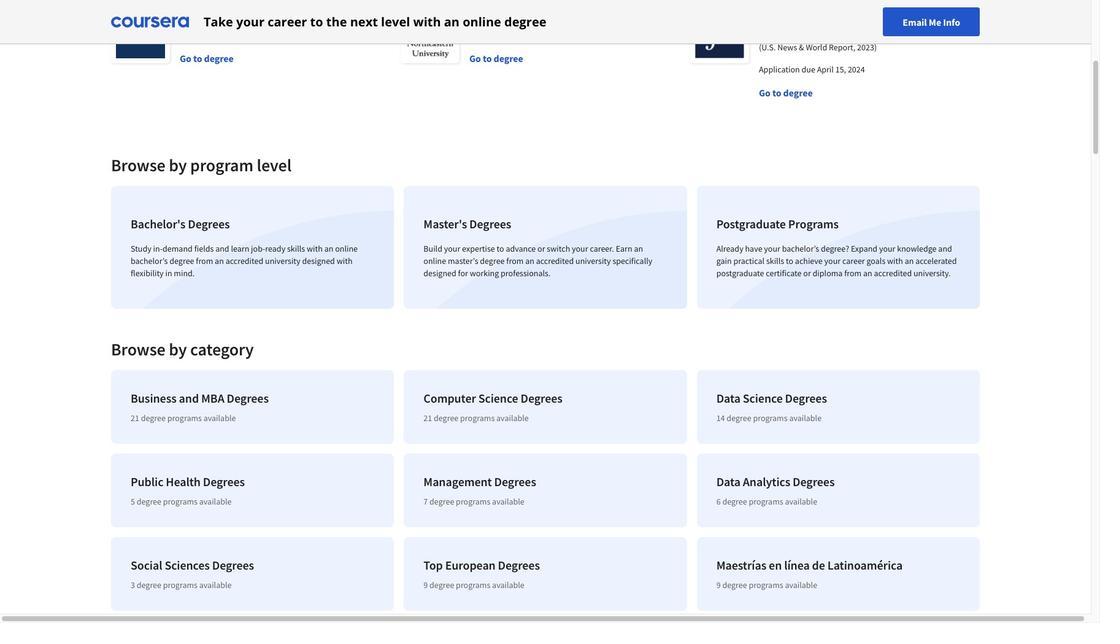 Task type: describe. For each thing, give the bounding box(es) containing it.
knowledge
[[898, 243, 937, 254]]

5 degree programs available
[[131, 496, 232, 507]]

ranked in the top 25 best national universities in the u.s. (u.s. news & world report, 2023)
[[759, 29, 966, 53]]

business
[[131, 390, 177, 406]]

1 engineering from the left
[[302, 6, 353, 18]]

2 horizontal spatial the
[[938, 29, 950, 41]]

data science degrees
[[717, 390, 828, 406]]

goals
[[867, 255, 886, 266]]

available for top european degrees
[[492, 580, 525, 591]]

email
[[903, 16, 928, 28]]

0 horizontal spatial and
[[179, 390, 199, 406]]

en
[[769, 557, 782, 573]]

master's degrees
[[424, 216, 512, 231]]

diploma
[[813, 268, 843, 279]]

universities
[[885, 29, 928, 41]]

computer science degrees
[[424, 390, 563, 406]]

arts
[[810, 6, 827, 18]]

bachelor's
[[131, 216, 186, 231]]

programs for top european degrees
[[456, 580, 491, 591]]

expand
[[851, 243, 878, 254]]

university for bachelor's degrees
[[265, 255, 301, 266]]

bachelor's inside study in-demand fields and learn job-ready skills with an online bachelor's degree from an accredited university designed with flexibility in mind.
[[131, 255, 168, 266]]

certificate
[[766, 268, 802, 279]]

european
[[446, 557, 496, 573]]

application due april 15, 2024
[[759, 64, 865, 75]]

maestrías en línea de latinoamérica
[[717, 557, 903, 573]]

program
[[190, 154, 253, 176]]

programs for management degrees
[[456, 496, 491, 507]]

professionals.
[[501, 268, 551, 279]]

top inside ranked in the top 25 best national universities in the u.s. (u.s. news & world report, 2023)
[[810, 29, 824, 41]]

21 for computer
[[424, 413, 432, 424]]

accredited for master's degrees
[[536, 255, 574, 266]]

browse by program level
[[111, 154, 292, 176]]

or inside build your expertise to advance or switch your career. earn an online master's degree from an accredited university specifically designed for working professionals.
[[538, 243, 546, 254]]

next
[[350, 13, 378, 30]]

1 horizontal spatial the
[[797, 29, 809, 41]]

21 for business
[[131, 413, 139, 424]]

category
[[190, 338, 254, 360]]

social
[[131, 557, 162, 573]]

take
[[204, 13, 233, 30]]

programs for social sciences degrees
[[163, 580, 198, 591]]

news
[[778, 42, 798, 53]]

email me info button
[[884, 7, 980, 36]]

for
[[458, 268, 468, 279]]

flexibility
[[131, 268, 164, 279]]

april
[[818, 64, 834, 75]]

master's
[[424, 216, 467, 231]]

ready
[[265, 243, 286, 254]]

9 for top
[[424, 580, 428, 591]]

1 horizontal spatial level
[[381, 13, 410, 30]]

2023)
[[858, 42, 877, 53]]

already
[[717, 243, 744, 254]]

liberal
[[839, 6, 869, 18]]

(u.s.
[[759, 42, 776, 53]]

9 degree programs available for european
[[424, 580, 525, 591]]

21 degree programs available for science
[[424, 413, 529, 424]]

by for category
[[169, 338, 187, 360]]

earn
[[616, 243, 633, 254]]

0 horizontal spatial the
[[327, 13, 347, 30]]

demand
[[163, 243, 193, 254]]

and inside study in-demand fields and learn job-ready skills with an online bachelor's degree from an accredited university designed with flexibility in mind.
[[216, 243, 229, 254]]

report,
[[829, 42, 856, 53]]

to inside already have your bachelor's degree? expand your knowledge and gain practical skills to achieve your career goals with an accelerated postgraduate certificate or diploma from an accredited university.
[[786, 255, 794, 266]]

available for computer science degrees
[[497, 413, 529, 424]]

postgraduate
[[717, 268, 765, 279]]

university.
[[914, 268, 951, 279]]

science for computer science degrees
[[479, 390, 519, 406]]

skills inside already have your bachelor's degree? expand your knowledge and gain practical skills to achieve your career goals with an accelerated postgraduate certificate or diploma from an accredited university.
[[767, 255, 785, 266]]

available for business and mba degrees
[[204, 413, 236, 424]]

achieve
[[796, 255, 823, 266]]

study inside study in-demand fields and learn job-ready skills with an online bachelor's degree from an accredited university designed with flexibility in mind.
[[131, 243, 152, 254]]

línea
[[785, 557, 810, 573]]

already have your bachelor's degree? expand your knowledge and gain practical skills to achieve your career goals with an accelerated postgraduate certificate or diploma from an accredited university.
[[717, 243, 957, 279]]

15,
[[836, 64, 847, 75]]

bachelor
[[759, 6, 798, 18]]

1 horizontal spatial go to degree
[[470, 52, 523, 64]]

ranked
[[759, 29, 786, 41]]

accredited inside already have your bachelor's degree? expand your knowledge and gain practical skills to achieve your career goals with an accelerated postgraduate certificate or diploma from an accredited university.
[[875, 268, 912, 279]]

computer
[[424, 390, 476, 406]]

social sciences degrees
[[131, 557, 254, 573]]

8,
[[272, 29, 278, 41]]

accelerated
[[916, 255, 957, 266]]

management
[[424, 474, 492, 489]]

studies
[[871, 6, 903, 18]]

degree inside build your expertise to advance or switch your career. earn an online master's degree from an accredited university specifically designed for working professionals.
[[480, 255, 505, 266]]

0 vertical spatial online
[[463, 13, 502, 30]]

application for application due april 15, 2024
[[759, 64, 800, 75]]

science for data science degrees
[[743, 390, 783, 406]]

email me info
[[903, 16, 961, 28]]

practical
[[734, 255, 765, 266]]

me
[[929, 16, 942, 28]]

available for management degrees
[[492, 496, 525, 507]]

programs for public health degrees
[[163, 496, 198, 507]]

6
[[717, 496, 721, 507]]

latinoamérica
[[828, 557, 903, 573]]

available for data analytics degrees
[[785, 496, 818, 507]]

gain
[[717, 255, 732, 266]]

available for maestrías en línea de latinoamérica
[[785, 580, 818, 591]]

25
[[825, 29, 834, 41]]

business and mba degrees
[[131, 390, 269, 406]]

from for master's degrees
[[507, 255, 524, 266]]

job-
[[251, 243, 265, 254]]

learn
[[231, 243, 249, 254]]

available for social sciences degrees
[[199, 580, 232, 591]]

1 vertical spatial top
[[424, 557, 443, 573]]

accredited for bachelor's degrees
[[226, 255, 264, 266]]

degree inside study in-demand fields and learn job-ready skills with an online bachelor's degree from an accredited university designed with flexibility in mind.
[[170, 255, 194, 266]]

0 vertical spatial study
[[265, 6, 290, 18]]

in-
[[153, 243, 163, 254]]

advanced
[[221, 6, 263, 18]]

study in-demand fields and learn job-ready skills with an online bachelor's degree from an accredited university designed with flexibility in mind.
[[131, 243, 358, 279]]

sciences
[[165, 557, 210, 573]]

mind.
[[174, 268, 195, 279]]

info
[[944, 16, 961, 28]]

programs for business and mba degrees
[[167, 413, 202, 424]]



Task type: locate. For each thing, give the bounding box(es) containing it.
mba
[[201, 390, 225, 406]]

0 horizontal spatial 9 degree programs available
[[424, 580, 525, 591]]

bachelor's up flexibility
[[131, 255, 168, 266]]

national
[[853, 29, 884, 41]]

9 degree programs available down european
[[424, 580, 525, 591]]

3 of from the left
[[799, 6, 808, 18]]

university down career.
[[576, 255, 611, 266]]

1 browse from the top
[[111, 154, 166, 176]]

programs for data science degrees
[[754, 413, 788, 424]]

0 vertical spatial due
[[223, 29, 236, 41]]

february
[[238, 29, 270, 41]]

due for april
[[802, 64, 816, 75]]

5
[[131, 496, 135, 507]]

1 horizontal spatial from
[[507, 255, 524, 266]]

the left u.s.
[[938, 29, 950, 41]]

0 vertical spatial analytics
[[577, 6, 616, 18]]

2 horizontal spatial from
[[845, 268, 862, 279]]

1 vertical spatial list
[[106, 365, 985, 623]]

available down 'public health degrees' on the left
[[199, 496, 232, 507]]

1 vertical spatial or
[[804, 268, 811, 279]]

skills inside study in-demand fields and learn job-ready skills with an online bachelor's degree from an accredited university designed with flexibility in mind.
[[287, 243, 305, 254]]

1 horizontal spatial application
[[759, 64, 800, 75]]

7 degree programs available
[[424, 496, 525, 507]]

engineering
[[302, 6, 353, 18], [618, 6, 670, 18]]

1 horizontal spatial 2024
[[848, 64, 865, 75]]

9
[[424, 580, 428, 591], [717, 580, 721, 591]]

with
[[413, 13, 441, 30], [307, 243, 323, 254], [337, 255, 353, 266], [888, 255, 904, 266]]

2 horizontal spatial go
[[759, 87, 771, 99]]

from inside study in-demand fields and learn job-ready skills with an online bachelor's degree from an accredited university designed with flexibility in mind.
[[196, 255, 213, 266]]

by left program
[[169, 154, 187, 176]]

management degrees
[[424, 474, 537, 489]]

1 vertical spatial application
[[759, 64, 800, 75]]

health
[[166, 474, 201, 489]]

2 vertical spatial online
[[424, 255, 446, 266]]

and
[[216, 243, 229, 254], [939, 243, 953, 254], [179, 390, 199, 406]]

1 horizontal spatial skills
[[767, 255, 785, 266]]

programs down computer science degrees
[[460, 413, 495, 424]]

available down data science degrees on the bottom right of the page
[[790, 413, 822, 424]]

programs down data science degrees on the bottom right of the page
[[754, 413, 788, 424]]

online inside build your expertise to advance or switch your career. earn an online master's degree from an accredited university specifically designed for working professionals.
[[424, 255, 446, 266]]

0 vertical spatial designed
[[302, 255, 335, 266]]

1 21 from the left
[[131, 413, 139, 424]]

1 horizontal spatial online
[[424, 255, 446, 266]]

maestrías
[[717, 557, 767, 573]]

2024 for application due february 8, 2024
[[280, 29, 297, 41]]

1 horizontal spatial designed
[[424, 268, 457, 279]]

of for advanced
[[211, 6, 219, 18]]

0 vertical spatial skills
[[287, 243, 305, 254]]

programs down health
[[163, 496, 198, 507]]

master of advanced study in engineering
[[180, 6, 353, 18]]

due left april
[[802, 64, 816, 75]]

1 horizontal spatial bachelor's
[[783, 243, 820, 254]]

of for science
[[501, 6, 509, 18]]

0 horizontal spatial go to degree
[[180, 52, 234, 64]]

2024
[[280, 29, 297, 41], [848, 64, 865, 75]]

1 horizontal spatial top
[[810, 29, 824, 41]]

application
[[180, 29, 221, 41], [759, 64, 800, 75]]

from
[[196, 255, 213, 266], [507, 255, 524, 266], [845, 268, 862, 279]]

0 horizontal spatial university
[[265, 255, 301, 266]]

georgetown university image
[[691, 4, 750, 63]]

programs for computer science degrees
[[460, 413, 495, 424]]

programs down business and mba degrees
[[167, 413, 202, 424]]

0 horizontal spatial master
[[180, 6, 209, 18]]

university down ready
[[265, 255, 301, 266]]

programs
[[789, 216, 839, 231]]

0 horizontal spatial application
[[180, 29, 221, 41]]

1 horizontal spatial 9
[[717, 580, 721, 591]]

0 horizontal spatial analytics
[[577, 6, 616, 18]]

in inside study in-demand fields and learn job-ready skills with an online bachelor's degree from an accredited university designed with flexibility in mind.
[[165, 268, 172, 279]]

accredited down goals
[[875, 268, 912, 279]]

study left the in-
[[131, 243, 152, 254]]

career down expand
[[843, 255, 865, 266]]

accredited inside study in-demand fields and learn job-ready skills with an online bachelor's degree from an accredited university designed with flexibility in mind.
[[226, 255, 264, 266]]

designed
[[302, 255, 335, 266], [424, 268, 457, 279]]

available for data science degrees
[[790, 413, 822, 424]]

expertise
[[462, 243, 495, 254]]

programs down european
[[456, 580, 491, 591]]

2024 right 15,
[[848, 64, 865, 75]]

2 9 from the left
[[717, 580, 721, 591]]

1 vertical spatial due
[[802, 64, 816, 75]]

your left 8,
[[236, 13, 265, 30]]

list
[[106, 181, 985, 314], [106, 365, 985, 623]]

world
[[806, 42, 828, 53]]

2 master from the left
[[470, 6, 499, 18]]

1 horizontal spatial 21
[[424, 413, 432, 424]]

0 horizontal spatial designed
[[302, 255, 335, 266]]

online for bachelor's degrees
[[335, 243, 358, 254]]

analytics
[[577, 6, 616, 18], [743, 474, 791, 489]]

browse by category
[[111, 338, 254, 360]]

0 vertical spatial 2024
[[280, 29, 297, 41]]

0 horizontal spatial bachelor's
[[131, 255, 168, 266]]

21 down business
[[131, 413, 139, 424]]

from down the advance
[[507, 255, 524, 266]]

2 vertical spatial data
[[717, 474, 741, 489]]

1 horizontal spatial and
[[216, 243, 229, 254]]

0 horizontal spatial 2024
[[280, 29, 297, 41]]

career inside already have your bachelor's degree? expand your knowledge and gain practical skills to achieve your career goals with an accelerated postgraduate certificate or diploma from an accredited university.
[[843, 255, 865, 266]]

2 horizontal spatial and
[[939, 243, 953, 254]]

and left mba
[[179, 390, 199, 406]]

1 vertical spatial level
[[257, 154, 292, 176]]

1 university from the left
[[265, 255, 301, 266]]

the left next in the top of the page
[[327, 13, 347, 30]]

data analytics degrees
[[717, 474, 835, 489]]

2 by from the top
[[169, 338, 187, 360]]

fields
[[194, 243, 214, 254]]

21 down 'computer' on the left
[[424, 413, 432, 424]]

2 engineering from the left
[[618, 6, 670, 18]]

top up world on the top right of the page
[[810, 29, 824, 41]]

level right next in the top of the page
[[381, 13, 410, 30]]

0 vertical spatial career
[[268, 13, 307, 30]]

switch
[[547, 243, 571, 254]]

bachelor's up achieve
[[783, 243, 820, 254]]

1 21 degree programs available from the left
[[131, 413, 236, 424]]

0 horizontal spatial level
[[257, 154, 292, 176]]

career.
[[590, 243, 614, 254]]

from for bachelor's degrees
[[196, 255, 213, 266]]

list for browse by program level
[[106, 181, 985, 314]]

1 of from the left
[[211, 6, 219, 18]]

1 horizontal spatial of
[[501, 6, 509, 18]]

2 9 degree programs available from the left
[[717, 580, 818, 591]]

7
[[424, 496, 428, 507]]

or down achieve
[[804, 268, 811, 279]]

master
[[180, 6, 209, 18], [470, 6, 499, 18]]

1 horizontal spatial 9 degree programs available
[[717, 580, 818, 591]]

browse for browse by category
[[111, 338, 166, 360]]

0 vertical spatial by
[[169, 154, 187, 176]]

1 horizontal spatial or
[[804, 268, 811, 279]]

1 master from the left
[[180, 6, 209, 18]]

your right 'have'
[[765, 243, 781, 254]]

1 vertical spatial bachelor's
[[131, 255, 168, 266]]

degrees
[[188, 216, 230, 231], [470, 216, 512, 231], [227, 390, 269, 406], [521, 390, 563, 406], [786, 390, 828, 406], [203, 474, 245, 489], [495, 474, 537, 489], [793, 474, 835, 489], [212, 557, 254, 573], [498, 557, 540, 573]]

21 degree programs available for and
[[131, 413, 236, 424]]

list containing business and mba degrees
[[106, 365, 985, 623]]

2 browse from the top
[[111, 338, 166, 360]]

accredited down switch
[[536, 255, 574, 266]]

advance
[[506, 243, 536, 254]]

0 horizontal spatial accredited
[[226, 255, 264, 266]]

0 horizontal spatial or
[[538, 243, 546, 254]]

level right program
[[257, 154, 292, 176]]

0 horizontal spatial of
[[211, 6, 219, 18]]

3
[[131, 580, 135, 591]]

available down social sciences degrees
[[199, 580, 232, 591]]

0 horizontal spatial 21
[[131, 413, 139, 424]]

designed inside build your expertise to advance or switch your career. earn an online master's degree from an accredited university specifically designed for working professionals.
[[424, 268, 457, 279]]

list for browse by category
[[106, 365, 985, 623]]

9 degree programs available
[[424, 580, 525, 591], [717, 580, 818, 591]]

0 vertical spatial level
[[381, 13, 410, 30]]

1 horizontal spatial 21 degree programs available
[[424, 413, 529, 424]]

from right diploma
[[845, 268, 862, 279]]

have
[[746, 243, 763, 254]]

public
[[131, 474, 164, 489]]

your down degree?
[[825, 255, 841, 266]]

1 vertical spatial by
[[169, 338, 187, 360]]

9 for maestrías
[[717, 580, 721, 591]]

by left category at the left of page
[[169, 338, 187, 360]]

1 vertical spatial study
[[131, 243, 152, 254]]

available down computer science degrees
[[497, 413, 529, 424]]

2 horizontal spatial online
[[463, 13, 502, 30]]

or
[[538, 243, 546, 254], [804, 268, 811, 279]]

0 horizontal spatial 21 degree programs available
[[131, 413, 236, 424]]

2024 for application due april 15, 2024
[[848, 64, 865, 75]]

0 horizontal spatial go
[[180, 52, 191, 64]]

6 degree programs available
[[717, 496, 818, 507]]

0 horizontal spatial top
[[424, 557, 443, 573]]

available down data analytics degrees
[[785, 496, 818, 507]]

21 degree programs available
[[131, 413, 236, 424], [424, 413, 529, 424]]

1 vertical spatial skills
[[767, 255, 785, 266]]

1 horizontal spatial accredited
[[536, 255, 574, 266]]

programs down data analytics degrees
[[749, 496, 784, 507]]

skills right ready
[[287, 243, 305, 254]]

list containing bachelor's degrees
[[106, 181, 985, 314]]

0 horizontal spatial engineering
[[302, 6, 353, 18]]

0 horizontal spatial career
[[268, 13, 307, 30]]

with inside already have your bachelor's degree? expand your knowledge and gain practical skills to achieve your career goals with an accelerated postgraduate certificate or diploma from an accredited university.
[[888, 255, 904, 266]]

1 vertical spatial designed
[[424, 268, 457, 279]]

available down línea
[[785, 580, 818, 591]]

and up accelerated
[[939, 243, 953, 254]]

0 horizontal spatial from
[[196, 255, 213, 266]]

application down news
[[759, 64, 800, 75]]

2 horizontal spatial accredited
[[875, 268, 912, 279]]

take your career to the next level with an online degree
[[204, 13, 547, 30]]

postgraduate
[[717, 216, 786, 231]]

9 degree programs available for en
[[717, 580, 818, 591]]

go right northeastern university image at the top of the page
[[470, 52, 481, 64]]

1 by from the top
[[169, 154, 187, 176]]

bachelor's inside already have your bachelor's degree? expand your knowledge and gain practical skills to achieve your career goals with an accelerated postgraduate certificate or diploma from an accredited university.
[[783, 243, 820, 254]]

of for arts
[[799, 6, 808, 18]]

available for public health degrees
[[199, 496, 232, 507]]

1 9 from the left
[[424, 580, 428, 591]]

university
[[265, 255, 301, 266], [576, 255, 611, 266]]

2 horizontal spatial go to degree
[[759, 87, 813, 99]]

go
[[180, 52, 191, 64], [470, 52, 481, 64], [759, 87, 771, 99]]

9 down maestrías
[[717, 580, 721, 591]]

0 horizontal spatial 9
[[424, 580, 428, 591]]

programs down management degrees
[[456, 496, 491, 507]]

master for master of advanced study in engineering
[[180, 6, 209, 18]]

coursera image
[[111, 12, 189, 32]]

go down the coursera image
[[180, 52, 191, 64]]

3 degree programs available
[[131, 580, 232, 591]]

1 horizontal spatial go
[[470, 52, 481, 64]]

1 horizontal spatial engineering
[[618, 6, 670, 18]]

1 horizontal spatial analytics
[[743, 474, 791, 489]]

application left february
[[180, 29, 221, 41]]

1 horizontal spatial master
[[470, 6, 499, 18]]

best
[[836, 29, 851, 41]]

science
[[511, 6, 544, 18], [479, 390, 519, 406], [743, 390, 783, 406]]

top left european
[[424, 557, 443, 573]]

14
[[717, 413, 725, 424]]

1 vertical spatial browse
[[111, 338, 166, 360]]

programs down en
[[749, 580, 784, 591]]

14 degree programs available
[[717, 413, 822, 424]]

specifically
[[613, 255, 653, 266]]

programs for maestrías en línea de latinoamérica
[[749, 580, 784, 591]]

accredited inside build your expertise to advance or switch your career. earn an online master's degree from an accredited university specifically designed for working professionals.
[[536, 255, 574, 266]]

application due february 8, 2024
[[180, 29, 297, 41]]

bachelor's degrees
[[131, 216, 230, 231]]

the up &
[[797, 29, 809, 41]]

1 vertical spatial data
[[717, 390, 741, 406]]

1 horizontal spatial study
[[265, 6, 290, 18]]

career right advanced
[[268, 13, 307, 30]]

2 21 from the left
[[424, 413, 432, 424]]

data for data science degrees
[[717, 390, 741, 406]]

available down management degrees
[[492, 496, 525, 507]]

1 vertical spatial 2024
[[848, 64, 865, 75]]

university for master's degrees
[[576, 255, 611, 266]]

1 horizontal spatial due
[[802, 64, 816, 75]]

0 vertical spatial bachelor's
[[783, 243, 820, 254]]

0 vertical spatial top
[[810, 29, 824, 41]]

master left advanced
[[180, 6, 209, 18]]

your up master's in the top of the page
[[444, 243, 461, 254]]

0 horizontal spatial study
[[131, 243, 152, 254]]

0 vertical spatial data
[[556, 6, 575, 18]]

21 degree programs available down computer science degrees
[[424, 413, 529, 424]]

2 list from the top
[[106, 365, 985, 623]]

university inside build your expertise to advance or switch your career. earn an online master's degree from an accredited university specifically designed for working professionals.
[[576, 255, 611, 266]]

in
[[292, 6, 300, 18], [545, 6, 554, 18], [829, 6, 837, 18], [788, 29, 795, 41], [929, 29, 936, 41], [165, 268, 172, 279]]

9 down top european degrees
[[424, 580, 428, 591]]

accredited down learn
[[226, 255, 264, 266]]

2 university from the left
[[576, 255, 611, 266]]

2024 right 8,
[[280, 29, 297, 41]]

online inside study in-demand fields and learn job-ready skills with an online bachelor's degree from an accredited university designed with flexibility in mind.
[[335, 243, 358, 254]]

study up 8,
[[265, 6, 290, 18]]

0 vertical spatial or
[[538, 243, 546, 254]]

accredited
[[226, 255, 264, 266], [536, 255, 574, 266], [875, 268, 912, 279]]

bachelor of arts in liberal studies
[[759, 6, 903, 18]]

degree
[[505, 13, 547, 30], [204, 52, 234, 64], [494, 52, 523, 64], [784, 87, 813, 99], [170, 255, 194, 266], [480, 255, 505, 266], [141, 413, 166, 424], [434, 413, 459, 424], [727, 413, 752, 424], [137, 496, 161, 507], [430, 496, 455, 507], [723, 496, 748, 507], [137, 580, 161, 591], [430, 580, 455, 591], [723, 580, 748, 591]]

due for february
[[223, 29, 236, 41]]

1 horizontal spatial career
[[843, 255, 865, 266]]

skills
[[287, 243, 305, 254], [767, 255, 785, 266]]

data
[[556, 6, 575, 18], [717, 390, 741, 406], [717, 474, 741, 489]]

due
[[223, 29, 236, 41], [802, 64, 816, 75]]

2 horizontal spatial of
[[799, 6, 808, 18]]

and left learn
[[216, 243, 229, 254]]

1 horizontal spatial university
[[576, 255, 611, 266]]

online for master's degrees
[[424, 255, 446, 266]]

programs down sciences
[[163, 580, 198, 591]]

from inside build your expertise to advance or switch your career. earn an online master's degree from an accredited university specifically designed for working professionals.
[[507, 255, 524, 266]]

0 vertical spatial browse
[[111, 154, 166, 176]]

0 horizontal spatial due
[[223, 29, 236, 41]]

public health degrees
[[131, 474, 245, 489]]

application for application due february 8, 2024
[[180, 29, 221, 41]]

9 degree programs available down en
[[717, 580, 818, 591]]

master's
[[448, 255, 479, 266]]

your right switch
[[572, 243, 589, 254]]

0 horizontal spatial skills
[[287, 243, 305, 254]]

21 degree programs available down business and mba degrees
[[131, 413, 236, 424]]

1 vertical spatial career
[[843, 255, 865, 266]]

or inside already have your bachelor's degree? expand your knowledge and gain practical skills to achieve your career goals with an accelerated postgraduate certificate or diploma from an accredited university.
[[804, 268, 811, 279]]

university inside study in-demand fields and learn job-ready skills with an online bachelor's degree from an accredited university designed with flexibility in mind.
[[265, 255, 301, 266]]

university of california, berkeley image
[[111, 4, 170, 63]]

programs for data analytics degrees
[[749, 496, 784, 507]]

1 list from the top
[[106, 181, 985, 314]]

from inside already have your bachelor's degree? expand your knowledge and gain practical skills to achieve your career goals with an accelerated postgraduate certificate or diploma from an accredited university.
[[845, 268, 862, 279]]

your up goals
[[880, 243, 896, 254]]

0 horizontal spatial online
[[335, 243, 358, 254]]

or left switch
[[538, 243, 546, 254]]

degree?
[[821, 243, 850, 254]]

from down fields
[[196, 255, 213, 266]]

online
[[463, 13, 502, 30], [335, 243, 358, 254], [424, 255, 446, 266]]

top european degrees
[[424, 557, 540, 573]]

the
[[327, 13, 347, 30], [797, 29, 809, 41], [938, 29, 950, 41]]

0 vertical spatial list
[[106, 181, 985, 314]]

designed inside study in-demand fields and learn job-ready skills with an online bachelor's degree from an accredited university designed with flexibility in mind.
[[302, 255, 335, 266]]

browse for browse by program level
[[111, 154, 166, 176]]

1 vertical spatial online
[[335, 243, 358, 254]]

northeastern university image
[[401, 4, 460, 63]]

top
[[810, 29, 824, 41], [424, 557, 443, 573]]

available down top european degrees
[[492, 580, 525, 591]]

by for program
[[169, 154, 187, 176]]

to inside build your expertise to advance or switch your career. earn an online master's degree from an accredited university specifically designed for working professionals.
[[497, 243, 504, 254]]

data for data analytics degrees
[[717, 474, 741, 489]]

2 21 degree programs available from the left
[[424, 413, 529, 424]]

u.s.
[[951, 29, 966, 41]]

skills up certificate
[[767, 255, 785, 266]]

1 vertical spatial analytics
[[743, 474, 791, 489]]

1 9 degree programs available from the left
[[424, 580, 525, 591]]

available down mba
[[204, 413, 236, 424]]

go down the (u.s.
[[759, 87, 771, 99]]

2 of from the left
[[501, 6, 509, 18]]

due left february
[[223, 29, 236, 41]]

&
[[799, 42, 805, 53]]

available
[[204, 413, 236, 424], [497, 413, 529, 424], [790, 413, 822, 424], [199, 496, 232, 507], [492, 496, 525, 507], [785, 496, 818, 507], [199, 580, 232, 591], [492, 580, 525, 591], [785, 580, 818, 591]]

level
[[381, 13, 410, 30], [257, 154, 292, 176]]

0 vertical spatial application
[[180, 29, 221, 41]]

master right northeastern university image at the top of the page
[[470, 6, 499, 18]]

master for master of science in data analytics engineering
[[470, 6, 499, 18]]

and inside already have your bachelor's degree? expand your knowledge and gain practical skills to achieve your career goals with an accelerated postgraduate certificate or diploma from an accredited university.
[[939, 243, 953, 254]]



Task type: vqa. For each thing, say whether or not it's contained in the screenshot.


